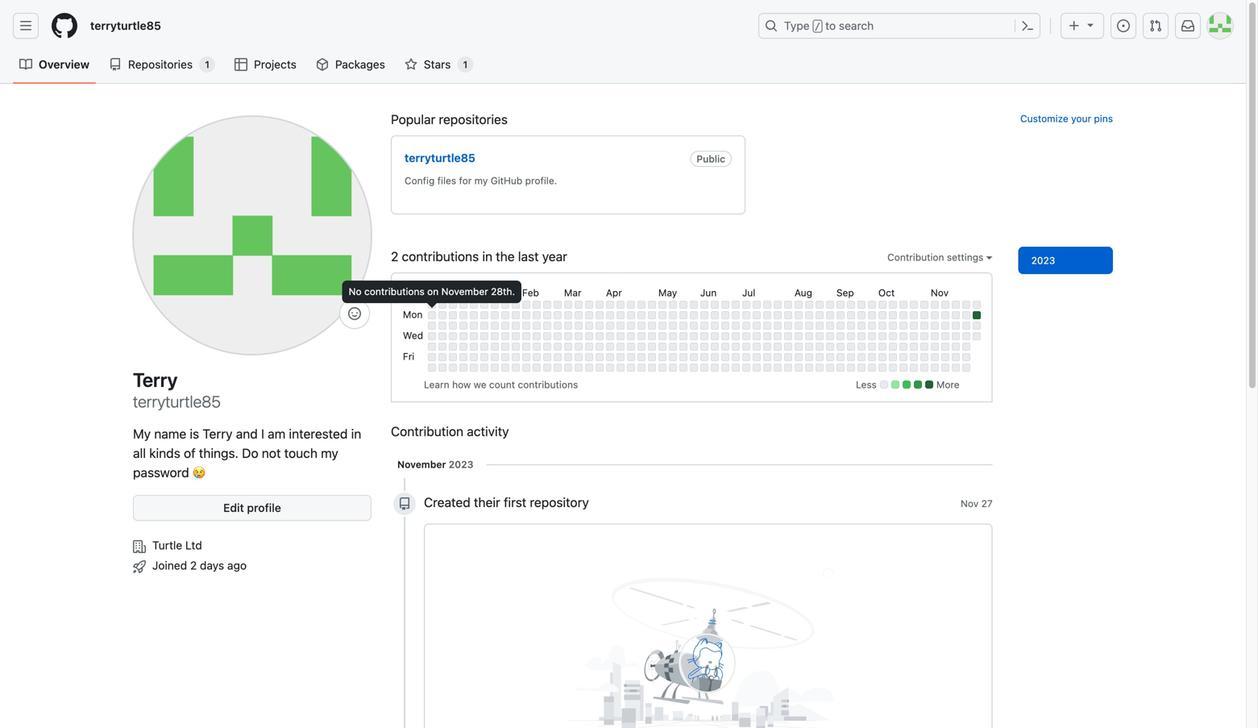 Task type: vqa. For each thing, say whether or not it's contained in the screenshot.
list ordered image's list unordered image
no



Task type: describe. For each thing, give the bounding box(es) containing it.
for
[[459, 175, 472, 186]]

customize your pins
[[1021, 113, 1114, 124]]

jun
[[701, 287, 717, 298]]

organization: turtle ltd element
[[133, 534, 372, 554]]

organization image
[[133, 540, 146, 553]]

all
[[133, 446, 146, 461]]

/
[[815, 21, 821, 32]]

1 horizontal spatial terryturtle85 link
[[405, 151, 476, 164]]

learn
[[424, 379, 450, 390]]

stars
[[424, 58, 451, 71]]

terry inside my name is terry and i am interested in all kinds of things.  do not touch my password 😢
[[203, 426, 233, 441]]

terry inside the terry terryturtle85
[[133, 369, 178, 391]]

profile.
[[525, 175, 557, 186]]

repository
[[530, 495, 589, 510]]

ago
[[227, 559, 247, 572]]

nov 27
[[961, 498, 993, 509]]

your
[[1072, 113, 1092, 124]]

git pull request image
[[1150, 19, 1163, 32]]

sep
[[837, 287, 854, 298]]

package image
[[316, 58, 329, 71]]

nov for nov
[[931, 287, 949, 298]]

contribution settings button
[[888, 250, 993, 264]]

type
[[785, 19, 810, 32]]

am
[[268, 426, 286, 441]]

ltd
[[185, 539, 202, 552]]

nov 27 link
[[961, 496, 993, 511]]

do
[[242, 446, 259, 461]]

public
[[697, 153, 726, 164]]

more
[[937, 379, 960, 390]]

repositories
[[128, 58, 193, 71]]

oct
[[879, 287, 895, 298]]

rocket image
[[133, 560, 146, 573]]

contribution settings
[[888, 251, 987, 263]]

joined 2 days ago
[[152, 559, 247, 572]]

turtle
[[152, 539, 182, 552]]

overview link
[[13, 52, 96, 77]]

created
[[424, 495, 471, 510]]

how
[[452, 379, 471, 390]]

things.
[[199, 446, 239, 461]]

config
[[405, 175, 435, 186]]

table image
[[235, 58, 248, 71]]

first
[[504, 495, 527, 510]]

interested
[[289, 426, 348, 441]]

2023 link
[[1019, 247, 1114, 274]]

days
[[200, 559, 224, 572]]

type / to search
[[785, 19, 874, 32]]

nov for nov 27
[[961, 498, 979, 509]]

27
[[982, 498, 993, 509]]

turtle ltd
[[152, 539, 202, 552]]

not
[[262, 446, 281, 461]]

2       contributions         in the last year
[[391, 249, 568, 264]]

github
[[491, 175, 523, 186]]

to
[[826, 19, 836, 32]]

0 vertical spatial 2023
[[1032, 255, 1056, 266]]

1 horizontal spatial in
[[482, 249, 493, 264]]

wed
[[403, 330, 423, 341]]

popular
[[391, 112, 436, 127]]

overview
[[39, 58, 89, 71]]

pins
[[1095, 113, 1114, 124]]

their
[[474, 495, 501, 510]]

grid containing dec
[[401, 283, 984, 374]]

may
[[659, 287, 678, 298]]

year
[[542, 249, 568, 264]]

in inside my name is terry and i am interested in all kinds of things.  do not touch my password 😢
[[351, 426, 361, 441]]

name
[[154, 426, 186, 441]]

search
[[839, 19, 874, 32]]

my inside my name is terry and i am interested in all kinds of things.  do not touch my password 😢
[[321, 446, 339, 461]]

0 vertical spatial terryturtle85
[[90, 19, 161, 32]]

is
[[190, 426, 199, 441]]

i
[[261, 426, 264, 441]]

learn how we count contributions
[[424, 379, 578, 390]]

0 vertical spatial my
[[475, 175, 488, 186]]

0 horizontal spatial repo image
[[109, 58, 122, 71]]

learn how we count contributions link
[[424, 379, 578, 390]]

2 vertical spatial terryturtle85
[[133, 392, 221, 411]]

plus image
[[1068, 19, 1081, 32]]



Task type: locate. For each thing, give the bounding box(es) containing it.
repo image left 'repositories'
[[109, 58, 122, 71]]

1 vertical spatial in
[[351, 426, 361, 441]]

terryturtle85 up 'repositories'
[[90, 19, 161, 32]]

packages
[[335, 58, 385, 71]]

terryturtle85 up files
[[405, 151, 476, 164]]

terryturtle85 link
[[84, 13, 168, 39], [405, 151, 476, 164]]

0 horizontal spatial nov
[[931, 287, 949, 298]]

0 horizontal spatial in
[[351, 426, 361, 441]]

homepage image
[[52, 13, 77, 39]]

1 horizontal spatial contributions
[[518, 379, 578, 390]]

aug
[[795, 287, 813, 298]]

popular repositories
[[391, 112, 508, 127]]

nov
[[931, 287, 949, 298], [961, 498, 979, 509]]

settings
[[947, 251, 984, 263]]

edit profile button
[[133, 495, 372, 521]]

edit profile
[[223, 501, 281, 514]]

0 vertical spatial repo image
[[109, 58, 122, 71]]

contribution inside popup button
[[888, 251, 945, 263]]

congratulations on your first repository! image
[[507, 537, 910, 728]]

terryturtle85 up name
[[133, 392, 221, 411]]

1 vertical spatial 2
[[190, 559, 197, 572]]

1 vertical spatial terry
[[203, 426, 233, 441]]

grid
[[401, 283, 984, 374]]

0 vertical spatial 2
[[391, 249, 399, 264]]

files
[[438, 175, 457, 186]]

😢
[[193, 465, 206, 480]]

projects
[[254, 58, 297, 71]]

1 horizontal spatial nov
[[961, 498, 979, 509]]

my down interested
[[321, 446, 339, 461]]

terryturtle85
[[90, 19, 161, 32], [405, 151, 476, 164], [133, 392, 221, 411]]

nov down contribution settings popup button
[[931, 287, 949, 298]]

jan
[[470, 287, 486, 298]]

1
[[205, 59, 210, 70], [463, 59, 468, 70]]

cell
[[428, 301, 436, 309], [439, 301, 447, 309], [449, 301, 457, 309], [459, 301, 468, 309], [470, 301, 478, 309], [480, 301, 489, 309], [491, 301, 499, 309], [501, 301, 509, 309], [512, 301, 520, 309], [522, 301, 530, 309], [533, 301, 541, 309], [543, 301, 551, 309], [554, 301, 562, 309], [564, 301, 572, 309], [575, 301, 583, 309], [585, 301, 593, 309], [596, 301, 604, 309], [606, 301, 614, 309], [617, 301, 625, 309], [627, 301, 635, 309], [638, 301, 646, 309], [648, 301, 656, 309], [659, 301, 667, 309], [669, 301, 677, 309], [680, 301, 688, 309], [690, 301, 698, 309], [701, 301, 709, 309], [711, 301, 719, 309], [722, 301, 730, 309], [732, 301, 740, 309], [743, 301, 751, 309], [753, 301, 761, 309], [763, 301, 772, 309], [774, 301, 782, 309], [784, 301, 793, 309], [795, 301, 803, 309], [805, 301, 813, 309], [816, 301, 824, 309], [826, 301, 834, 309], [837, 301, 845, 309], [847, 301, 855, 309], [858, 301, 866, 309], [868, 301, 876, 309], [879, 301, 887, 309], [889, 301, 897, 309], [900, 301, 908, 309], [910, 301, 918, 309], [921, 301, 929, 309], [931, 301, 939, 309], [942, 301, 950, 309], [952, 301, 960, 309], [963, 301, 971, 309], [973, 301, 981, 309], [428, 311, 436, 319], [439, 311, 447, 319], [449, 311, 457, 319], [459, 311, 468, 319], [470, 311, 478, 319], [480, 311, 489, 319], [491, 311, 499, 319], [501, 311, 509, 319], [512, 311, 520, 319], [522, 311, 530, 319], [533, 311, 541, 319], [543, 311, 551, 319], [554, 311, 562, 319], [564, 311, 572, 319], [575, 311, 583, 319], [585, 311, 593, 319], [596, 311, 604, 319], [606, 311, 614, 319], [617, 311, 625, 319], [627, 311, 635, 319], [638, 311, 646, 319], [648, 311, 656, 319], [659, 311, 667, 319], [669, 311, 677, 319], [680, 311, 688, 319], [690, 311, 698, 319], [701, 311, 709, 319], [711, 311, 719, 319], [722, 311, 730, 319], [732, 311, 740, 319], [743, 311, 751, 319], [753, 311, 761, 319], [763, 311, 772, 319], [774, 311, 782, 319], [784, 311, 793, 319], [795, 311, 803, 319], [805, 311, 813, 319], [816, 311, 824, 319], [826, 311, 834, 319], [837, 311, 845, 319], [847, 311, 855, 319], [858, 311, 866, 319], [868, 311, 876, 319], [879, 311, 887, 319], [889, 311, 897, 319], [900, 311, 908, 319], [910, 311, 918, 319], [921, 311, 929, 319], [931, 311, 939, 319], [942, 311, 950, 319], [952, 311, 960, 319], [963, 311, 971, 319], [973, 311, 981, 319], [428, 322, 436, 330], [439, 322, 447, 330], [449, 322, 457, 330], [459, 322, 468, 330], [470, 322, 478, 330], [480, 322, 489, 330], [491, 322, 499, 330], [501, 322, 509, 330], [512, 322, 520, 330], [522, 322, 530, 330], [533, 322, 541, 330], [543, 322, 551, 330], [554, 322, 562, 330], [564, 322, 572, 330], [575, 322, 583, 330], [585, 322, 593, 330], [596, 322, 604, 330], [606, 322, 614, 330], [617, 322, 625, 330], [627, 322, 635, 330], [638, 322, 646, 330], [648, 322, 656, 330], [659, 322, 667, 330], [669, 322, 677, 330], [680, 322, 688, 330], [690, 322, 698, 330], [701, 322, 709, 330], [711, 322, 719, 330], [722, 322, 730, 330], [732, 322, 740, 330], [743, 322, 751, 330], [753, 322, 761, 330], [763, 322, 772, 330], [774, 322, 782, 330], [784, 322, 793, 330], [795, 322, 803, 330], [805, 322, 813, 330], [816, 322, 824, 330], [826, 322, 834, 330], [837, 322, 845, 330], [847, 322, 855, 330], [858, 322, 866, 330], [868, 322, 876, 330], [879, 322, 887, 330], [889, 322, 897, 330], [900, 322, 908, 330], [910, 322, 918, 330], [921, 322, 929, 330], [931, 322, 939, 330], [942, 322, 950, 330], [952, 322, 960, 330], [963, 322, 971, 330], [973, 322, 981, 330], [428, 332, 436, 340], [439, 332, 447, 340], [449, 332, 457, 340], [459, 332, 468, 340], [470, 332, 478, 340], [480, 332, 489, 340], [491, 332, 499, 340], [501, 332, 509, 340], [512, 332, 520, 340], [522, 332, 530, 340], [533, 332, 541, 340], [543, 332, 551, 340], [554, 332, 562, 340], [564, 332, 572, 340], [575, 332, 583, 340], [585, 332, 593, 340], [596, 332, 604, 340], [606, 332, 614, 340], [617, 332, 625, 340], [627, 332, 635, 340], [638, 332, 646, 340], [648, 332, 656, 340], [659, 332, 667, 340], [669, 332, 677, 340], [680, 332, 688, 340], [690, 332, 698, 340], [701, 332, 709, 340], [711, 332, 719, 340], [722, 332, 730, 340], [732, 332, 740, 340], [743, 332, 751, 340], [753, 332, 761, 340], [763, 332, 772, 340], [774, 332, 782, 340], [784, 332, 793, 340], [795, 332, 803, 340], [805, 332, 813, 340], [816, 332, 824, 340], [826, 332, 834, 340], [837, 332, 845, 340], [847, 332, 855, 340], [858, 332, 866, 340], [868, 332, 876, 340], [879, 332, 887, 340], [889, 332, 897, 340], [900, 332, 908, 340], [910, 332, 918, 340], [921, 332, 929, 340], [931, 332, 939, 340], [942, 332, 950, 340], [952, 332, 960, 340], [963, 332, 971, 340], [973, 332, 981, 340], [428, 343, 436, 351], [439, 343, 447, 351], [449, 343, 457, 351], [459, 343, 468, 351], [470, 343, 478, 351], [480, 343, 489, 351], [491, 343, 499, 351], [501, 343, 509, 351], [512, 343, 520, 351], [522, 343, 530, 351], [533, 343, 541, 351], [543, 343, 551, 351], [554, 343, 562, 351], [564, 343, 572, 351], [575, 343, 583, 351], [585, 343, 593, 351], [596, 343, 604, 351], [606, 343, 614, 351], [617, 343, 625, 351], [627, 343, 635, 351], [638, 343, 646, 351], [648, 343, 656, 351], [659, 343, 667, 351], [669, 343, 677, 351], [680, 343, 688, 351], [690, 343, 698, 351], [701, 343, 709, 351], [711, 343, 719, 351], [722, 343, 730, 351], [732, 343, 740, 351], [743, 343, 751, 351], [753, 343, 761, 351], [763, 343, 772, 351], [774, 343, 782, 351], [784, 343, 793, 351], [795, 343, 803, 351], [805, 343, 813, 351], [816, 343, 824, 351], [826, 343, 834, 351], [837, 343, 845, 351], [847, 343, 855, 351], [858, 343, 866, 351], [868, 343, 876, 351], [879, 343, 887, 351], [889, 343, 897, 351], [900, 343, 908, 351], [910, 343, 918, 351], [921, 343, 929, 351], [931, 343, 939, 351], [942, 343, 950, 351], [952, 343, 960, 351], [963, 343, 971, 351], [428, 353, 436, 361], [439, 353, 447, 361], [449, 353, 457, 361], [459, 353, 468, 361], [470, 353, 478, 361], [480, 353, 489, 361], [491, 353, 499, 361], [501, 353, 509, 361], [512, 353, 520, 361], [522, 353, 530, 361], [533, 353, 541, 361], [543, 353, 551, 361], [554, 353, 562, 361], [564, 353, 572, 361], [575, 353, 583, 361], [585, 353, 593, 361], [596, 353, 604, 361], [606, 353, 614, 361], [617, 353, 625, 361], [627, 353, 635, 361], [638, 353, 646, 361], [648, 353, 656, 361], [659, 353, 667, 361], [669, 353, 677, 361], [680, 353, 688, 361], [690, 353, 698, 361], [701, 353, 709, 361], [711, 353, 719, 361], [722, 353, 730, 361], [732, 353, 740, 361], [743, 353, 751, 361], [753, 353, 761, 361], [763, 353, 772, 361], [774, 353, 782, 361], [784, 353, 793, 361], [795, 353, 803, 361], [805, 353, 813, 361], [816, 353, 824, 361], [826, 353, 834, 361], [837, 353, 845, 361], [847, 353, 855, 361], [858, 353, 866, 361], [868, 353, 876, 361], [879, 353, 887, 361], [889, 353, 897, 361], [900, 353, 908, 361], [910, 353, 918, 361], [921, 353, 929, 361], [931, 353, 939, 361], [942, 353, 950, 361], [952, 353, 960, 361], [963, 353, 971, 361], [428, 364, 436, 372], [439, 364, 447, 372], [449, 364, 457, 372], [459, 364, 468, 372], [470, 364, 478, 372], [480, 364, 489, 372], [491, 364, 499, 372], [501, 364, 509, 372], [512, 364, 520, 372], [522, 364, 530, 372], [533, 364, 541, 372], [543, 364, 551, 372], [554, 364, 562, 372], [564, 364, 572, 372], [575, 364, 583, 372], [585, 364, 593, 372], [596, 364, 604, 372], [606, 364, 614, 372], [617, 364, 625, 372], [627, 364, 635, 372], [638, 364, 646, 372], [648, 364, 656, 372], [659, 364, 667, 372], [669, 364, 677, 372], [680, 364, 688, 372], [690, 364, 698, 372], [701, 364, 709, 372], [711, 364, 719, 372], [722, 364, 730, 372], [732, 364, 740, 372], [743, 364, 751, 372], [753, 364, 761, 372], [763, 364, 772, 372], [774, 364, 782, 372], [784, 364, 793, 372], [795, 364, 803, 372], [805, 364, 813, 372], [816, 364, 824, 372], [826, 364, 834, 372], [837, 364, 845, 372], [847, 364, 855, 372], [858, 364, 866, 372], [868, 364, 876, 372], [879, 364, 887, 372], [889, 364, 897, 372], [900, 364, 908, 372], [910, 364, 918, 372], [921, 364, 929, 372], [931, 364, 939, 372], [942, 364, 950, 372], [952, 364, 960, 372], [963, 364, 971, 372]]

0 vertical spatial nov
[[931, 287, 949, 298]]

star image
[[405, 58, 418, 71]]

0 vertical spatial terryturtle85 link
[[84, 13, 168, 39]]

1 vertical spatial terryturtle85 link
[[405, 151, 476, 164]]

my right for
[[475, 175, 488, 186]]

2023 right settings
[[1032, 255, 1056, 266]]

kinds
[[149, 446, 180, 461]]

0 horizontal spatial my
[[321, 446, 339, 461]]

fri
[[403, 351, 415, 362]]

0 horizontal spatial 2023
[[449, 459, 474, 470]]

activity
[[467, 424, 509, 439]]

count
[[489, 379, 515, 390]]

0 horizontal spatial terryturtle85 link
[[84, 13, 168, 39]]

smiley image
[[348, 307, 361, 320]]

november
[[398, 459, 446, 470]]

in
[[482, 249, 493, 264], [351, 426, 361, 441]]

0 vertical spatial in
[[482, 249, 493, 264]]

1 horizontal spatial 1
[[463, 59, 468, 70]]

1 horizontal spatial contribution
[[888, 251, 945, 263]]

contributions
[[402, 249, 479, 264], [518, 379, 578, 390]]

last
[[518, 249, 539, 264]]

mar
[[564, 287, 582, 298]]

change your avatar image
[[133, 116, 372, 355]]

feb
[[522, 287, 539, 298]]

terry terryturtle85
[[133, 369, 221, 411]]

repo image
[[109, 58, 122, 71], [398, 497, 411, 510]]

terryturtle85 link up 'repositories'
[[84, 13, 168, 39]]

terry
[[133, 369, 178, 391], [203, 426, 233, 441]]

profile
[[247, 501, 281, 514]]

my name is terry and i am interested in all kinds of things.  do not touch my password 😢
[[133, 426, 361, 480]]

1 vertical spatial contribution
[[391, 424, 464, 439]]

0 vertical spatial terry
[[133, 369, 178, 391]]

nov left 27
[[961, 498, 979, 509]]

notifications image
[[1182, 19, 1195, 32]]

joined
[[152, 559, 187, 572]]

0 horizontal spatial 2
[[190, 559, 197, 572]]

config files for my github profile.
[[405, 175, 557, 186]]

contribution up oct
[[888, 251, 945, 263]]

contributions up dec
[[402, 249, 479, 264]]

touch
[[284, 446, 318, 461]]

mon
[[403, 309, 423, 320]]

issue opened image
[[1118, 19, 1131, 32]]

contribution up the november
[[391, 424, 464, 439]]

0 horizontal spatial terry
[[133, 369, 178, 391]]

terry up my
[[133, 369, 178, 391]]

0 horizontal spatial contribution
[[391, 424, 464, 439]]

0 vertical spatial contribution
[[888, 251, 945, 263]]

1 1 from the left
[[205, 59, 210, 70]]

and
[[236, 426, 258, 441]]

my
[[475, 175, 488, 186], [321, 446, 339, 461]]

dec
[[428, 287, 446, 298]]

we
[[474, 379, 487, 390]]

terry up things.
[[203, 426, 233, 441]]

terryturtle85 link up files
[[405, 151, 476, 164]]

less
[[856, 379, 877, 390]]

2023 down the contribution activity
[[449, 459, 474, 470]]

apr
[[606, 287, 622, 298]]

projects link
[[228, 52, 303, 77]]

0 horizontal spatial 1
[[205, 59, 210, 70]]

1 horizontal spatial my
[[475, 175, 488, 186]]

my
[[133, 426, 151, 441]]

contribution for contribution settings
[[888, 251, 945, 263]]

in right interested
[[351, 426, 361, 441]]

1 for stars
[[463, 59, 468, 70]]

0 vertical spatial contributions
[[402, 249, 479, 264]]

1 vertical spatial 2023
[[449, 459, 474, 470]]

password
[[133, 465, 189, 480]]

edit
[[223, 501, 244, 514]]

nov inside 'link'
[[961, 498, 979, 509]]

1 vertical spatial contributions
[[518, 379, 578, 390]]

contribution
[[888, 251, 945, 263], [391, 424, 464, 439]]

of
[[184, 446, 196, 461]]

1 horizontal spatial repo image
[[398, 497, 411, 510]]

2 1 from the left
[[463, 59, 468, 70]]

1 vertical spatial terryturtle85
[[405, 151, 476, 164]]

1 vertical spatial nov
[[961, 498, 979, 509]]

1 vertical spatial my
[[321, 446, 339, 461]]

1 horizontal spatial terry
[[203, 426, 233, 441]]

jul
[[743, 287, 756, 298]]

repositories
[[439, 112, 508, 127]]

contributions right count
[[518, 379, 578, 390]]

1 horizontal spatial 2023
[[1032, 255, 1056, 266]]

1 right stars at the left
[[463, 59, 468, 70]]

repo image left created
[[398, 497, 411, 510]]

november 2023
[[398, 459, 474, 470]]

1 for repositories
[[205, 59, 210, 70]]

1 vertical spatial repo image
[[398, 497, 411, 510]]

0 horizontal spatial contributions
[[402, 249, 479, 264]]

1 left table image
[[205, 59, 210, 70]]

contribution for contribution activity
[[391, 424, 464, 439]]

1 horizontal spatial 2
[[391, 249, 399, 264]]

the
[[496, 249, 515, 264]]

customize
[[1021, 113, 1069, 124]]

book image
[[19, 58, 32, 71]]

contribution activity
[[391, 424, 509, 439]]

in left the
[[482, 249, 493, 264]]

created their first repository
[[424, 495, 589, 510]]

packages link
[[310, 52, 392, 77]]

2023
[[1032, 255, 1056, 266], [449, 459, 474, 470]]

command palette image
[[1022, 19, 1035, 32]]

2
[[391, 249, 399, 264], [190, 559, 197, 572]]

triangle down image
[[1085, 18, 1097, 31]]



